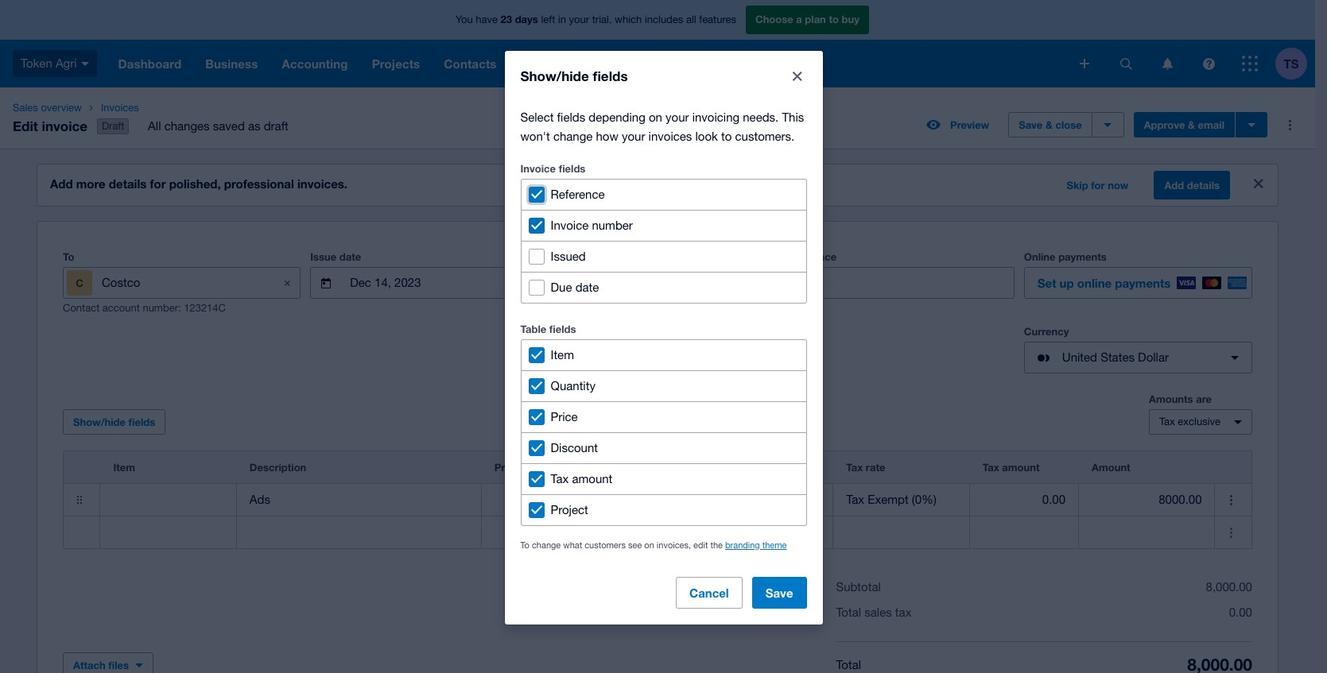 Task type: describe. For each thing, give the bounding box(es) containing it.
table fields
[[521, 323, 576, 335]]

more
[[76, 177, 106, 191]]

cancel button
[[676, 577, 743, 609]]

total sales tax
[[837, 606, 912, 620]]

what
[[564, 541, 582, 550]]

tax amount inside invoice line item list element
[[983, 462, 1040, 474]]

description
[[250, 462, 307, 474]]

tax rate
[[847, 462, 886, 474]]

2 price field from the top
[[482, 518, 617, 548]]

invoice inside group
[[551, 218, 589, 232]]

how
[[596, 129, 619, 143]]

depending
[[589, 110, 646, 124]]

skip for now
[[1067, 179, 1129, 192]]

2 horizontal spatial svg image
[[1203, 58, 1215, 70]]

2 horizontal spatial your
[[666, 110, 689, 124]]

edit invoice
[[13, 117, 88, 134]]

tax inside popup button
[[1160, 416, 1176, 428]]

rate
[[866, 462, 886, 474]]

the
[[711, 541, 723, 550]]

issue date
[[310, 251, 361, 263]]

0.00 inside invoice line item list element
[[1043, 493, 1066, 507]]

Invoice number text field
[[587, 268, 776, 298]]

invoicing
[[693, 110, 740, 124]]

edit
[[13, 117, 38, 134]]

changes
[[164, 119, 210, 133]]

Issue date text field
[[349, 268, 501, 298]]

add details button
[[1155, 171, 1231, 200]]

2 horizontal spatial svg image
[[1243, 56, 1259, 72]]

branding theme link
[[726, 541, 787, 550]]

preview button
[[917, 112, 999, 138]]

save for save & close
[[1019, 119, 1043, 131]]

amounts
[[1150, 393, 1194, 406]]

see
[[629, 541, 642, 550]]

contact
[[63, 302, 100, 314]]

choose
[[756, 13, 794, 26]]

price inside invoice line item list element
[[495, 462, 520, 474]]

1 vertical spatial 0.00
[[1230, 606, 1253, 620]]

table
[[521, 323, 547, 335]]

add for add more details for polished, professional invoices.
[[50, 177, 73, 191]]

1 price field from the top
[[482, 485, 617, 516]]

united
[[1063, 351, 1098, 364]]

date for due date
[[576, 280, 599, 294]]

this
[[782, 110, 805, 124]]

svg image inside token agri popup button
[[81, 62, 89, 66]]

currency
[[1025, 326, 1070, 338]]

branding
[[726, 541, 760, 550]]

number inside invoice fields group
[[592, 218, 633, 232]]

to inside select fields depending on your invoicing needs.  this won't change how your invoices look to customers.
[[722, 129, 732, 143]]

change inside select fields depending on your invoicing needs.  this won't change how your invoices look to customers.
[[554, 129, 593, 143]]

token agri button
[[0, 40, 106, 88]]

have
[[476, 14, 498, 26]]

account
[[102, 302, 140, 314]]

reference inside invoice fields group
[[551, 187, 605, 201]]

project
[[551, 503, 589, 517]]

agri
[[56, 56, 77, 70]]

in
[[558, 14, 566, 26]]

show/hide inside dialog
[[521, 67, 589, 84]]

to for to
[[63, 251, 74, 263]]

0 horizontal spatial svg image
[[1080, 59, 1090, 68]]

choose a plan to buy
[[756, 13, 860, 26]]

attach files
[[73, 660, 129, 672]]

1 vertical spatial invoice number
[[549, 251, 625, 263]]

draft
[[264, 119, 289, 133]]

1 horizontal spatial svg image
[[1121, 58, 1133, 70]]

online payments
[[1025, 251, 1107, 263]]

payments inside popup button
[[1116, 276, 1171, 291]]

amount inside invoice line item list element
[[1003, 462, 1040, 474]]

sales
[[13, 102, 38, 114]]

preview
[[951, 119, 990, 131]]

includes
[[645, 14, 684, 26]]

date for issue date
[[340, 251, 361, 263]]

dollar
[[1139, 351, 1170, 364]]

won't
[[521, 129, 550, 143]]

trial,
[[593, 14, 612, 26]]

save & close
[[1019, 119, 1083, 131]]

item inside the table fields group
[[551, 348, 574, 362]]

invoices link
[[95, 100, 301, 116]]

to inside the ts banner
[[829, 13, 839, 26]]

skip for now button
[[1058, 173, 1139, 198]]

to for to change what customers see on invoices, edit the branding theme
[[521, 541, 530, 550]]

invoices,
[[657, 541, 691, 550]]

invoice number inside invoice fields group
[[551, 218, 633, 232]]

united states dollar
[[1063, 351, 1170, 364]]

1 vertical spatial change
[[532, 541, 561, 550]]

for inside button
[[1092, 179, 1106, 192]]

needs.
[[743, 110, 779, 124]]

your inside you have 23 days left in your trial, which includes all features
[[569, 14, 590, 26]]

tax exclusive
[[1160, 416, 1221, 428]]

set up online payments
[[1038, 276, 1171, 291]]

tax amount inside the table fields group
[[551, 472, 613, 486]]

online
[[1078, 276, 1112, 291]]

invoice line item list element
[[63, 451, 1253, 550]]

up
[[1060, 276, 1075, 291]]

invoice
[[42, 117, 88, 134]]

quantity
[[551, 379, 596, 393]]

sales
[[865, 606, 892, 620]]

save for save
[[766, 586, 794, 600]]

details inside button
[[1188, 179, 1220, 192]]

total for total
[[837, 658, 862, 672]]

1 vertical spatial number
[[587, 251, 625, 263]]

sales overview link
[[6, 100, 88, 116]]

look
[[696, 129, 718, 143]]

as
[[248, 119, 261, 133]]

subtotal
[[837, 581, 881, 594]]

2 description text field from the top
[[237, 518, 481, 548]]

contact account number: 123214c
[[63, 302, 226, 314]]

due date
[[551, 280, 599, 294]]

& for email
[[1189, 119, 1196, 131]]

select fields depending on your invoicing needs.  this won't change how your invoices look to customers.
[[521, 110, 805, 143]]

show/hide inside 'button'
[[73, 416, 126, 429]]

0 horizontal spatial for
[[150, 177, 166, 191]]

tax inside the table fields group
[[551, 472, 569, 486]]

disc.
[[631, 462, 656, 474]]

exclusive
[[1179, 416, 1221, 428]]

c
[[76, 277, 83, 290]]



Task type: locate. For each thing, give the bounding box(es) containing it.
1 & from the left
[[1046, 119, 1053, 131]]

0 horizontal spatial svg image
[[81, 62, 89, 66]]

0 vertical spatial reference
[[551, 187, 605, 201]]

1 horizontal spatial add
[[1165, 179, 1185, 192]]

1 horizontal spatial amount
[[1003, 462, 1040, 474]]

0 vertical spatial payments
[[1059, 251, 1107, 263]]

number:
[[143, 302, 181, 314]]

features
[[700, 14, 737, 26]]

item down show/hide fields 'button'
[[113, 462, 135, 474]]

2 vertical spatial invoice
[[549, 251, 584, 263]]

date
[[340, 251, 361, 263], [576, 280, 599, 294]]

total for total sales tax
[[837, 606, 862, 620]]

your down depending
[[622, 129, 646, 143]]

all
[[148, 119, 161, 133]]

invoice for invoice fields group
[[521, 162, 556, 175]]

approve
[[1145, 119, 1186, 131]]

for left now
[[1092, 179, 1106, 192]]

0 vertical spatial price field
[[482, 485, 617, 516]]

1 horizontal spatial date
[[576, 280, 599, 294]]

ts
[[1285, 56, 1300, 70]]

your up invoices
[[666, 110, 689, 124]]

1 vertical spatial on
[[645, 541, 655, 550]]

ts banner
[[0, 0, 1316, 88]]

Description text field
[[237, 485, 481, 516], [237, 518, 481, 548]]

total down subtotal
[[837, 606, 862, 620]]

cancel
[[690, 586, 729, 600]]

0 vertical spatial item
[[551, 348, 574, 362]]

left
[[541, 14, 556, 26]]

Price field
[[482, 485, 617, 516], [482, 518, 617, 548]]

1 horizontal spatial price
[[551, 410, 578, 424]]

united states dollar button
[[1025, 342, 1253, 374]]

to left the buy
[[829, 13, 839, 26]]

svg image
[[1163, 58, 1173, 70], [1203, 58, 1215, 70], [81, 62, 89, 66]]

for left polished,
[[150, 177, 166, 191]]

add for add details
[[1165, 179, 1185, 192]]

due
[[551, 280, 572, 294]]

discount
[[551, 441, 598, 455]]

invoice number up issued
[[551, 218, 633, 232]]

your right in
[[569, 14, 590, 26]]

1 description text field from the top
[[237, 485, 481, 516]]

close image
[[782, 60, 814, 92]]

set up online payments button
[[1025, 267, 1253, 299]]

invoice up issued
[[551, 218, 589, 232]]

Reference text field
[[825, 268, 1014, 298]]

fields inside 'button'
[[129, 416, 155, 429]]

invoice for invoice number element
[[549, 251, 584, 263]]

save inside save button
[[766, 586, 794, 600]]

0 horizontal spatial item
[[113, 462, 135, 474]]

0 horizontal spatial amount
[[572, 472, 613, 486]]

tax exclusive button
[[1150, 410, 1253, 435]]

save left close
[[1019, 119, 1043, 131]]

0 horizontal spatial your
[[569, 14, 590, 26]]

1 horizontal spatial 0.00
[[1230, 606, 1253, 620]]

skip
[[1067, 179, 1089, 192]]

theme
[[763, 541, 787, 550]]

0 horizontal spatial show/hide fields
[[73, 416, 155, 429]]

show/hide fields dialog
[[505, 51, 823, 625]]

0 vertical spatial invoice number
[[551, 218, 633, 232]]

1 vertical spatial to
[[722, 129, 732, 143]]

token
[[21, 56, 52, 70]]

invoice down won't on the left top of page
[[521, 162, 556, 175]]

details right more at the left top
[[109, 177, 147, 191]]

save
[[1019, 119, 1043, 131], [766, 586, 794, 600]]

polished,
[[169, 177, 221, 191]]

save down theme
[[766, 586, 794, 600]]

to right look
[[722, 129, 732, 143]]

amount inside the table fields group
[[572, 472, 613, 486]]

1 horizontal spatial to
[[829, 13, 839, 26]]

customers.
[[736, 129, 795, 143]]

professional
[[224, 177, 294, 191]]

1 vertical spatial payments
[[1116, 276, 1171, 291]]

2 total from the top
[[837, 658, 862, 672]]

0 vertical spatial your
[[569, 14, 590, 26]]

1 horizontal spatial reference
[[787, 251, 837, 263]]

edit
[[694, 541, 708, 550]]

amount
[[1092, 462, 1131, 474]]

0 vertical spatial show/hide
[[521, 67, 589, 84]]

0 vertical spatial number
[[592, 218, 633, 232]]

on
[[649, 110, 663, 124], [645, 541, 655, 550]]

0 vertical spatial date
[[340, 251, 361, 263]]

1 horizontal spatial save
[[1019, 119, 1043, 131]]

1 vertical spatial show/hide
[[73, 416, 126, 429]]

change
[[554, 129, 593, 143], [532, 541, 561, 550]]

2 & from the left
[[1189, 119, 1196, 131]]

23
[[501, 13, 512, 26]]

invoices.
[[298, 177, 348, 191]]

svg image up email
[[1203, 58, 1215, 70]]

Discount field
[[618, 485, 697, 516]]

0 horizontal spatial payments
[[1059, 251, 1107, 263]]

date right issue
[[340, 251, 361, 263]]

on up invoices
[[649, 110, 663, 124]]

0 horizontal spatial tax amount
[[551, 472, 613, 486]]

1 amount field from the top
[[1080, 485, 1215, 516]]

you have 23 days left in your trial, which includes all features
[[456, 13, 737, 26]]

invoice fields
[[521, 162, 586, 175]]

saved
[[213, 119, 245, 133]]

&
[[1046, 119, 1053, 131], [1189, 119, 1196, 131]]

more date options image
[[507, 267, 539, 299]]

1 horizontal spatial show/hide
[[521, 67, 589, 84]]

1 horizontal spatial svg image
[[1163, 58, 1173, 70]]

1 horizontal spatial to
[[521, 541, 530, 550]]

account
[[710, 462, 752, 474]]

are
[[1197, 393, 1213, 406]]

& for close
[[1046, 119, 1053, 131]]

0.00
[[1043, 493, 1066, 507], [1230, 606, 1253, 620]]

1 horizontal spatial details
[[1188, 179, 1220, 192]]

add more details for polished, professional invoices. status
[[37, 165, 1279, 206]]

number right issued
[[587, 251, 625, 263]]

price inside the table fields group
[[551, 410, 578, 424]]

on inside select fields depending on your invoicing needs.  this won't change how your invoices look to customers.
[[649, 110, 663, 124]]

add right now
[[1165, 179, 1185, 192]]

your
[[569, 14, 590, 26], [666, 110, 689, 124], [622, 129, 646, 143]]

approve & email button
[[1134, 112, 1236, 138]]

price field down project
[[482, 518, 617, 548]]

invoice fields group
[[521, 179, 807, 304]]

1 vertical spatial to
[[521, 541, 530, 550]]

svg image up approve
[[1163, 58, 1173, 70]]

1 vertical spatial date
[[576, 280, 599, 294]]

0 horizontal spatial show/hide
[[73, 416, 126, 429]]

0 horizontal spatial reference
[[551, 187, 605, 201]]

0 horizontal spatial price
[[495, 462, 520, 474]]

item down table fields
[[551, 348, 574, 362]]

0 vertical spatial save
[[1019, 119, 1043, 131]]

to
[[829, 13, 839, 26], [722, 129, 732, 143]]

date right due
[[576, 280, 599, 294]]

costco
[[102, 276, 140, 290]]

add left more at the left top
[[50, 177, 73, 191]]

to up the contact
[[63, 251, 74, 263]]

0 vertical spatial to
[[63, 251, 74, 263]]

invoice up due
[[549, 251, 584, 263]]

1 vertical spatial show/hide fields
[[73, 416, 155, 429]]

1 horizontal spatial &
[[1189, 119, 1196, 131]]

8,000.00
[[1207, 581, 1253, 594]]

customers
[[585, 541, 626, 550]]

days
[[515, 13, 538, 26]]

to inside show/hide fields dialog
[[521, 541, 530, 550]]

change left how
[[554, 129, 593, 143]]

0 horizontal spatial to
[[722, 129, 732, 143]]

which
[[615, 14, 642, 26]]

payments up online
[[1059, 251, 1107, 263]]

a
[[797, 13, 803, 26]]

to change what customers see on invoices, edit the branding theme
[[521, 541, 787, 550]]

tax
[[896, 606, 912, 620]]

123214c
[[184, 302, 226, 314]]

1 vertical spatial your
[[666, 110, 689, 124]]

issue
[[310, 251, 337, 263]]

1 horizontal spatial show/hide fields
[[521, 67, 628, 84]]

1 horizontal spatial item
[[551, 348, 574, 362]]

you
[[456, 14, 473, 26]]

0 horizontal spatial add
[[50, 177, 73, 191]]

plan
[[805, 13, 827, 26]]

1 horizontal spatial payments
[[1116, 276, 1171, 291]]

all
[[687, 14, 697, 26]]

reference
[[551, 187, 605, 201], [787, 251, 837, 263]]

0 vertical spatial price
[[551, 410, 578, 424]]

0 horizontal spatial date
[[340, 251, 361, 263]]

0 vertical spatial change
[[554, 129, 593, 143]]

1 total from the top
[[837, 606, 862, 620]]

1 vertical spatial price field
[[482, 518, 617, 548]]

2 vertical spatial your
[[622, 129, 646, 143]]

0 vertical spatial total
[[837, 606, 862, 620]]

attach
[[73, 660, 106, 672]]

0 vertical spatial show/hide fields
[[521, 67, 628, 84]]

draft
[[102, 120, 124, 132]]

online
[[1025, 251, 1056, 263]]

show/hide fields
[[521, 67, 628, 84], [73, 416, 155, 429]]

& inside button
[[1046, 119, 1053, 131]]

0 vertical spatial to
[[829, 13, 839, 26]]

1 vertical spatial amount field
[[1080, 518, 1215, 548]]

number
[[592, 218, 633, 232], [587, 251, 625, 263]]

& left email
[[1189, 119, 1196, 131]]

0 vertical spatial on
[[649, 110, 663, 124]]

set
[[1038, 276, 1057, 291]]

invoice number up due date
[[549, 251, 625, 263]]

payments right online
[[1116, 276, 1171, 291]]

0 horizontal spatial &
[[1046, 119, 1053, 131]]

close
[[1056, 119, 1083, 131]]

0 vertical spatial amount field
[[1080, 485, 1215, 516]]

number down add more details for polished, professional invoices. status on the top
[[592, 218, 633, 232]]

total down the total sales tax
[[837, 658, 862, 672]]

1 horizontal spatial tax amount
[[983, 462, 1040, 474]]

0 horizontal spatial 0.00
[[1043, 493, 1066, 507]]

fields inside select fields depending on your invoicing needs.  this won't change how your invoices look to customers.
[[557, 110, 586, 124]]

0 vertical spatial description text field
[[237, 485, 481, 516]]

1 vertical spatial reference
[[787, 251, 837, 263]]

on right see
[[645, 541, 655, 550]]

save button
[[752, 577, 807, 609]]

1 vertical spatial price
[[495, 462, 520, 474]]

1 vertical spatial item
[[113, 462, 135, 474]]

invoice number element
[[549, 267, 777, 299]]

svg image right agri
[[81, 62, 89, 66]]

svg image
[[1243, 56, 1259, 72], [1121, 58, 1133, 70], [1080, 59, 1090, 68]]

1 horizontal spatial for
[[1092, 179, 1106, 192]]

change left what
[[532, 541, 561, 550]]

all changes saved as draft
[[148, 119, 289, 133]]

show/hide fields inside 'button'
[[73, 416, 155, 429]]

0 horizontal spatial details
[[109, 177, 147, 191]]

now
[[1108, 179, 1129, 192]]

1 vertical spatial description text field
[[237, 518, 481, 548]]

add details
[[1165, 179, 1220, 192]]

Amount field
[[1080, 485, 1215, 516], [1080, 518, 1215, 548]]

add more details for polished, professional invoices.
[[50, 177, 348, 191]]

1 vertical spatial save
[[766, 586, 794, 600]]

details down email
[[1188, 179, 1220, 192]]

0 horizontal spatial to
[[63, 251, 74, 263]]

date inside invoice fields group
[[576, 280, 599, 294]]

1 horizontal spatial your
[[622, 129, 646, 143]]

show/hide fields inside dialog
[[521, 67, 628, 84]]

0 vertical spatial invoice
[[521, 162, 556, 175]]

ts button
[[1276, 40, 1316, 88]]

0 horizontal spatial save
[[766, 586, 794, 600]]

attach files button
[[63, 653, 154, 674]]

1 vertical spatial total
[[837, 658, 862, 672]]

overview
[[41, 102, 82, 114]]

add inside add details button
[[1165, 179, 1185, 192]]

1 vertical spatial invoice
[[551, 218, 589, 232]]

save & close button
[[1009, 112, 1093, 138]]

to left what
[[521, 541, 530, 550]]

2 amount field from the top
[[1080, 518, 1215, 548]]

& left close
[[1046, 119, 1053, 131]]

invoices
[[101, 102, 139, 114]]

& inside button
[[1189, 119, 1196, 131]]

price field up what
[[482, 485, 617, 516]]

add
[[50, 177, 73, 191], [1165, 179, 1185, 192]]

table fields group
[[521, 339, 807, 526]]

0 vertical spatial 0.00
[[1043, 493, 1066, 507]]

save inside save & close button
[[1019, 119, 1043, 131]]

files
[[108, 660, 129, 672]]

details
[[109, 177, 147, 191], [1188, 179, 1220, 192]]



Task type: vqa. For each thing, say whether or not it's contained in the screenshot.
Token Agri
yes



